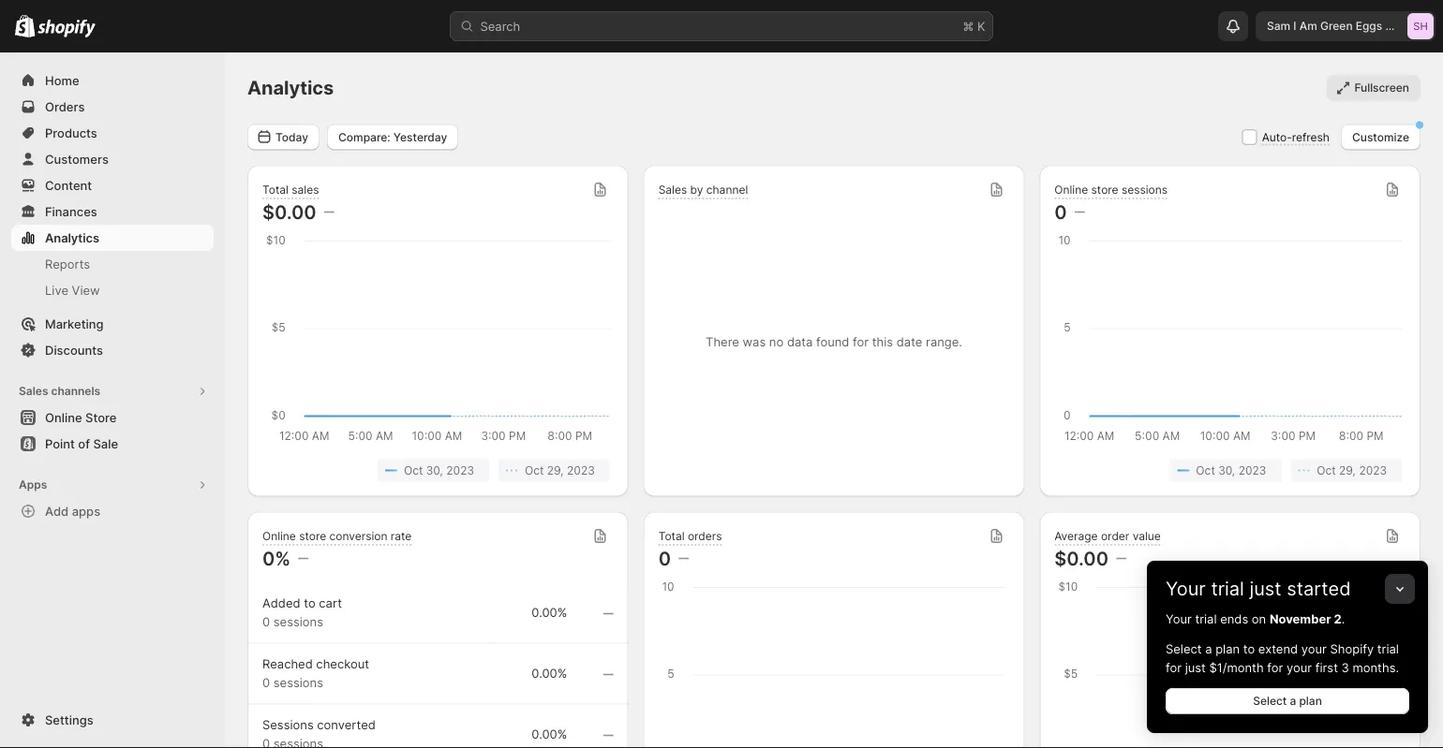 Task type: vqa. For each thing, say whether or not it's contained in the screenshot.
My Store image
no



Task type: locate. For each thing, give the bounding box(es) containing it.
1 oct 30, 2023 from the left
[[404, 464, 474, 477]]

1 horizontal spatial oct 29, 2023 button
[[1291, 460, 1402, 482]]

oct 29, 2023 button
[[498, 460, 610, 482], [1291, 460, 1402, 482]]

no change image for added to cart
[[603, 607, 613, 622]]

fullscreen
[[1354, 81, 1409, 95]]

just
[[1250, 578, 1282, 601], [1185, 661, 1206, 675]]

your for your trial just started
[[1166, 578, 1206, 601]]

0 vertical spatial store
[[1091, 183, 1118, 197]]

sessions
[[1122, 183, 1168, 197], [273, 615, 323, 630], [273, 676, 323, 691]]

1 oct 30, 2023 button from the left
[[378, 460, 489, 482]]

analytics up today
[[247, 76, 334, 99]]

total left orders
[[658, 530, 685, 543]]

to up $1/month
[[1243, 642, 1255, 656]]

0.00% for added to cart 0 sessions
[[532, 606, 567, 620]]

average
[[1055, 530, 1098, 543]]

finances
[[45, 204, 97, 219]]

2 oct 30, 2023 from the left
[[1196, 464, 1266, 477]]

1 horizontal spatial list
[[1058, 460, 1402, 482]]

select down your trial ends on november 2 .
[[1166, 642, 1202, 656]]

online inside dropdown button
[[262, 530, 296, 543]]

1 vertical spatial no change image
[[603, 607, 613, 622]]

a
[[1205, 642, 1212, 656], [1290, 695, 1296, 708]]

0 horizontal spatial store
[[299, 530, 326, 543]]

1 vertical spatial trial
[[1195, 612, 1217, 626]]

found
[[816, 335, 849, 350]]

trial up the months.
[[1377, 642, 1399, 656]]

plan inside select a plan to extend your shopify trial for just $1/month for your first 3 months.
[[1216, 642, 1240, 656]]

1 vertical spatial your
[[1166, 612, 1192, 626]]

1 2023 from the left
[[446, 464, 474, 477]]

sessions inside reached checkout 0 sessions
[[273, 676, 323, 691]]

2 list from the left
[[1058, 460, 1402, 482]]

reached
[[262, 657, 313, 672]]

2 0.00% from the top
[[532, 667, 567, 681]]

1 vertical spatial sales
[[19, 385, 48, 398]]

your trial just started element
[[1147, 610, 1428, 734]]

1 horizontal spatial oct 30, 2023 button
[[1170, 460, 1281, 482]]

0 down added at the left bottom of the page
[[262, 615, 270, 630]]

no
[[769, 335, 784, 350]]

2 vertical spatial 0.00%
[[532, 728, 567, 742]]

0 horizontal spatial oct 29, 2023
[[525, 464, 595, 477]]

no change image
[[678, 551, 689, 566], [603, 607, 613, 622], [603, 729, 613, 744]]

for left $1/month
[[1166, 661, 1182, 675]]

a down select a plan to extend your shopify trial for just $1/month for your first 3 months.
[[1290, 695, 1296, 708]]

home link
[[11, 67, 214, 94]]

to inside added to cart 0 sessions
[[304, 596, 315, 611]]

1 horizontal spatial total
[[658, 530, 685, 543]]

value
[[1133, 530, 1161, 543]]

select for select a plan to extend your shopify trial for just $1/month for your first 3 months.
[[1166, 642, 1202, 656]]

0 vertical spatial plan
[[1216, 642, 1240, 656]]

sessions
[[262, 718, 314, 733]]

store
[[1091, 183, 1118, 197], [299, 530, 326, 543]]

for
[[853, 335, 869, 350], [1166, 661, 1182, 675], [1267, 661, 1283, 675]]

2 horizontal spatial for
[[1267, 661, 1283, 675]]

oct 29, 2023
[[525, 464, 595, 477], [1317, 464, 1387, 477]]

plan up $1/month
[[1216, 642, 1240, 656]]

online store conversion rate
[[262, 530, 412, 543]]

store for 0%
[[299, 530, 326, 543]]

0 vertical spatial trial
[[1211, 578, 1244, 601]]

oct 30, 2023 button for 0
[[1170, 460, 1281, 482]]

reports
[[45, 257, 90, 271]]

1 oct from the left
[[404, 464, 423, 477]]

analytics
[[247, 76, 334, 99], [45, 231, 99, 245]]

data
[[787, 335, 813, 350]]

total orders button
[[658, 529, 722, 546]]

sales inside dropdown button
[[658, 183, 687, 197]]

total
[[262, 183, 289, 197], [658, 530, 685, 543]]

1 vertical spatial analytics
[[45, 231, 99, 245]]

0 horizontal spatial just
[[1185, 661, 1206, 675]]

0 horizontal spatial 29,
[[547, 464, 564, 477]]

0 horizontal spatial oct 30, 2023 button
[[378, 460, 489, 482]]

settings link
[[11, 708, 214, 734]]

1 horizontal spatial just
[[1250, 578, 1282, 601]]

2 30, from the left
[[1218, 464, 1235, 477]]

point of sale link
[[11, 431, 214, 457]]

trial
[[1211, 578, 1244, 601], [1195, 612, 1217, 626], [1377, 642, 1399, 656]]

2 29, from the left
[[1339, 464, 1356, 477]]

plan for select a plan
[[1299, 695, 1322, 708]]

1 horizontal spatial analytics
[[247, 76, 334, 99]]

0 vertical spatial sessions
[[1122, 183, 1168, 197]]

online for 0
[[1055, 183, 1088, 197]]

1 list from the left
[[266, 460, 610, 482]]

orders link
[[11, 94, 214, 120]]

store inside online store sessions dropdown button
[[1091, 183, 1118, 197]]

sam i am green eggs and ham
[[1267, 19, 1433, 33]]

0 inside reached checkout 0 sessions
[[262, 676, 270, 691]]

1 horizontal spatial 29,
[[1339, 464, 1356, 477]]

discounts
[[45, 343, 103, 358]]

your left ends
[[1166, 612, 1192, 626]]

0 horizontal spatial list
[[266, 460, 610, 482]]

your up first
[[1301, 642, 1327, 656]]

a up $1/month
[[1205, 642, 1212, 656]]

0 vertical spatial sales
[[658, 183, 687, 197]]

0 horizontal spatial 30,
[[426, 464, 443, 477]]

0 horizontal spatial oct 30, 2023
[[404, 464, 474, 477]]

compare:
[[338, 130, 390, 144]]

$0.00 down average
[[1055, 547, 1109, 570]]

1 horizontal spatial a
[[1290, 695, 1296, 708]]

sales for sales by channel
[[658, 183, 687, 197]]

reached checkout 0 sessions
[[262, 657, 369, 691]]

1 vertical spatial total
[[658, 530, 685, 543]]

plan
[[1216, 642, 1240, 656], [1299, 695, 1322, 708]]

for left this on the right of page
[[853, 335, 869, 350]]

just up on
[[1250, 578, 1282, 601]]

0 horizontal spatial total
[[262, 183, 289, 197]]

oct for oct 29, 2023 button associated with 0
[[1317, 464, 1336, 477]]

0 horizontal spatial a
[[1205, 642, 1212, 656]]

for down the extend
[[1267, 661, 1283, 675]]

0 horizontal spatial analytics
[[45, 231, 99, 245]]

1 your from the top
[[1166, 578, 1206, 601]]

products link
[[11, 120, 214, 146]]

no change image
[[324, 205, 334, 220], [1075, 205, 1085, 220], [298, 551, 309, 566], [1116, 551, 1126, 566], [603, 668, 613, 683]]

1 horizontal spatial 30,
[[1218, 464, 1235, 477]]

select
[[1166, 642, 1202, 656], [1253, 695, 1287, 708]]

your left first
[[1287, 661, 1312, 675]]

1 oct 29, 2023 button from the left
[[498, 460, 610, 482]]

there
[[706, 335, 739, 350]]

your
[[1301, 642, 1327, 656], [1287, 661, 1312, 675]]

0 vertical spatial your
[[1166, 578, 1206, 601]]

1 horizontal spatial online
[[262, 530, 296, 543]]

2 horizontal spatial online
[[1055, 183, 1088, 197]]

first
[[1315, 661, 1338, 675]]

3 2023 from the left
[[1239, 464, 1266, 477]]

apps button
[[11, 472, 214, 499]]

2 vertical spatial online
[[262, 530, 296, 543]]

your inside 'dropdown button'
[[1166, 578, 1206, 601]]

sales left by
[[658, 183, 687, 197]]

0 vertical spatial 0.00%
[[532, 606, 567, 620]]

just inside your trial just started 'dropdown button'
[[1250, 578, 1282, 601]]

sales
[[658, 183, 687, 197], [19, 385, 48, 398]]

1 vertical spatial select
[[1253, 695, 1287, 708]]

total left sales
[[262, 183, 289, 197]]

discounts link
[[11, 337, 214, 364]]

2 oct 30, 2023 button from the left
[[1170, 460, 1281, 482]]

1 vertical spatial sessions
[[273, 615, 323, 630]]

your
[[1166, 578, 1206, 601], [1166, 612, 1192, 626]]

0 vertical spatial to
[[304, 596, 315, 611]]

2 vertical spatial trial
[[1377, 642, 1399, 656]]

1 horizontal spatial plan
[[1299, 695, 1322, 708]]

point of sale
[[45, 437, 118, 451]]

0 horizontal spatial sales
[[19, 385, 48, 398]]

oct
[[404, 464, 423, 477], [525, 464, 544, 477], [1196, 464, 1215, 477], [1317, 464, 1336, 477]]

3 oct from the left
[[1196, 464, 1215, 477]]

1 horizontal spatial oct 29, 2023
[[1317, 464, 1387, 477]]

cart
[[319, 596, 342, 611]]

total for 0
[[658, 530, 685, 543]]

0 vertical spatial analytics
[[247, 76, 334, 99]]

0.00% for reached checkout 0 sessions
[[532, 667, 567, 681]]

sales channels
[[19, 385, 100, 398]]

2 oct 29, 2023 from the left
[[1317, 464, 1387, 477]]

sales for sales channels
[[19, 385, 48, 398]]

add
[[45, 504, 69, 519]]

online
[[1055, 183, 1088, 197], [45, 410, 82, 425], [262, 530, 296, 543]]

view
[[72, 283, 100, 298]]

sales left channels
[[19, 385, 48, 398]]

2 oct from the left
[[525, 464, 544, 477]]

select down select a plan to extend your shopify trial for just $1/month for your first 3 months.
[[1253, 695, 1287, 708]]

oct 30, 2023 button
[[378, 460, 489, 482], [1170, 460, 1281, 482]]

1 29, from the left
[[547, 464, 564, 477]]

analytics down finances
[[45, 231, 99, 245]]

home
[[45, 73, 79, 88]]

customize button
[[1341, 124, 1421, 150]]

1 vertical spatial online
[[45, 410, 82, 425]]

analytics inside analytics "link"
[[45, 231, 99, 245]]

a inside select a plan link
[[1290, 695, 1296, 708]]

0
[[1055, 201, 1067, 224], [658, 547, 671, 570], [262, 615, 270, 630], [262, 676, 270, 691]]

0 horizontal spatial select
[[1166, 642, 1202, 656]]

customers link
[[11, 146, 214, 172]]

1 vertical spatial just
[[1185, 661, 1206, 675]]

your trial ends on november 2 .
[[1166, 612, 1345, 626]]

4 oct from the left
[[1317, 464, 1336, 477]]

to left 'cart'
[[304, 596, 315, 611]]

1 horizontal spatial store
[[1091, 183, 1118, 197]]

sessions inside added to cart 0 sessions
[[273, 615, 323, 630]]

1 horizontal spatial $0.00
[[1055, 547, 1109, 570]]

$0.00 down total sales dropdown button at the top left of the page
[[262, 201, 316, 224]]

your for your trial ends on november 2 .
[[1166, 612, 1192, 626]]

1 vertical spatial $0.00
[[1055, 547, 1109, 570]]

0 vertical spatial total
[[262, 183, 289, 197]]

list
[[266, 460, 610, 482], [1058, 460, 1402, 482]]

0 horizontal spatial online
[[45, 410, 82, 425]]

1 oct 29, 2023 from the left
[[525, 464, 595, 477]]

point of sale button
[[0, 431, 225, 457]]

4 2023 from the left
[[1359, 464, 1387, 477]]

just left $1/month
[[1185, 661, 1206, 675]]

1 vertical spatial store
[[299, 530, 326, 543]]

1 horizontal spatial to
[[1243, 642, 1255, 656]]

store
[[85, 410, 117, 425]]

live
[[45, 283, 68, 298]]

trial for ends
[[1195, 612, 1217, 626]]

oct for $0.00's oct 30, 2023 "button"
[[404, 464, 423, 477]]

2023 for oct 30, 2023 "button" corresponding to 0
[[1239, 464, 1266, 477]]

a inside select a plan to extend your shopify trial for just $1/month for your first 3 months.
[[1205, 642, 1212, 656]]

orders
[[45, 99, 85, 114]]

just inside select a plan to extend your shopify trial for just $1/month for your first 3 months.
[[1185, 661, 1206, 675]]

1 vertical spatial to
[[1243, 642, 1255, 656]]

online for 0%
[[262, 530, 296, 543]]

no change image for online store conversion rate
[[298, 551, 309, 566]]

of
[[78, 437, 90, 451]]

reports link
[[11, 251, 214, 277]]

1 vertical spatial 0.00%
[[532, 667, 567, 681]]

list for 0
[[1058, 460, 1402, 482]]

sales inside button
[[19, 385, 48, 398]]

0 horizontal spatial oct 29, 2023 button
[[498, 460, 610, 482]]

0.00%
[[532, 606, 567, 620], [532, 667, 567, 681], [532, 728, 567, 742]]

online store conversion rate button
[[262, 529, 412, 546]]

0 vertical spatial online
[[1055, 183, 1088, 197]]

2 vertical spatial no change image
[[603, 729, 613, 744]]

trial inside 'dropdown button'
[[1211, 578, 1244, 601]]

oct 30, 2023 button for $0.00
[[378, 460, 489, 482]]

store for 0
[[1091, 183, 1118, 197]]

am
[[1300, 19, 1317, 33]]

your up your trial ends on november 2 .
[[1166, 578, 1206, 601]]

0 vertical spatial $0.00
[[262, 201, 316, 224]]

0 down the reached
[[262, 676, 270, 691]]

checkout
[[316, 657, 369, 672]]

1 0.00% from the top
[[532, 606, 567, 620]]

today button
[[247, 124, 320, 150]]

$0.00
[[262, 201, 316, 224], [1055, 547, 1109, 570]]

2023
[[446, 464, 474, 477], [567, 464, 595, 477], [1239, 464, 1266, 477], [1359, 464, 1387, 477]]

online inside button
[[45, 410, 82, 425]]

a for select a plan to extend your shopify trial for just $1/month for your first 3 months.
[[1205, 642, 1212, 656]]

channels
[[51, 385, 100, 398]]

trial up ends
[[1211, 578, 1244, 601]]

2 oct 29, 2023 button from the left
[[1291, 460, 1402, 482]]

1 vertical spatial plan
[[1299, 695, 1322, 708]]

1 horizontal spatial select
[[1253, 695, 1287, 708]]

select inside select a plan to extend your shopify trial for just $1/month for your first 3 months.
[[1166, 642, 1202, 656]]

0 vertical spatial no change image
[[678, 551, 689, 566]]

1 horizontal spatial oct 30, 2023
[[1196, 464, 1266, 477]]

2023 for $0.00's oct 29, 2023 button
[[567, 464, 595, 477]]

29, for $0.00
[[547, 464, 564, 477]]

0 vertical spatial a
[[1205, 642, 1212, 656]]

1 horizontal spatial sales
[[658, 183, 687, 197]]

30,
[[426, 464, 443, 477], [1218, 464, 1235, 477]]

2 your from the top
[[1166, 612, 1192, 626]]

plan down first
[[1299, 695, 1322, 708]]

0 horizontal spatial to
[[304, 596, 315, 611]]

2 2023 from the left
[[567, 464, 595, 477]]

0 horizontal spatial plan
[[1216, 642, 1240, 656]]

1 vertical spatial a
[[1290, 695, 1296, 708]]

store inside online store conversion rate dropdown button
[[299, 530, 326, 543]]

trial left ends
[[1195, 612, 1217, 626]]

online inside dropdown button
[[1055, 183, 1088, 197]]

$0.00 for average
[[1055, 547, 1109, 570]]

0 vertical spatial select
[[1166, 642, 1202, 656]]

0 horizontal spatial $0.00
[[262, 201, 316, 224]]

no change image for sessions converted
[[603, 729, 613, 744]]

1 30, from the left
[[426, 464, 443, 477]]

2 vertical spatial sessions
[[273, 676, 323, 691]]

0 vertical spatial just
[[1250, 578, 1282, 601]]



Task type: describe. For each thing, give the bounding box(es) containing it.
shopify
[[1330, 642, 1374, 656]]

shopify image
[[15, 15, 35, 37]]

0 horizontal spatial for
[[853, 335, 869, 350]]

select for select a plan
[[1253, 695, 1287, 708]]

sam i am green eggs and ham image
[[1408, 13, 1434, 39]]

auto-
[[1262, 130, 1292, 144]]

k
[[977, 19, 985, 33]]

extend
[[1258, 642, 1298, 656]]

live view link
[[11, 277, 214, 304]]

sessions converted
[[262, 718, 376, 733]]

no change image for average order value
[[1116, 551, 1126, 566]]

plan for select a plan to extend your shopify trial for just $1/month for your first 3 months.
[[1216, 642, 1240, 656]]

content
[[45, 178, 92, 193]]

2023 for oct 29, 2023 button associated with 0
[[1359, 464, 1387, 477]]

no change image for total sales
[[324, 205, 334, 220]]

content link
[[11, 172, 214, 199]]

0%
[[262, 547, 291, 570]]

today
[[276, 130, 308, 144]]

apps
[[72, 504, 100, 519]]

2
[[1334, 612, 1342, 626]]

a for select a plan
[[1290, 695, 1296, 708]]

on
[[1252, 612, 1266, 626]]

oct 29, 2023 for 0
[[1317, 464, 1387, 477]]

compare: yesterday
[[338, 130, 447, 144]]

online store sessions button
[[1055, 183, 1168, 199]]

add apps button
[[11, 499, 214, 525]]

oct 29, 2023 button for $0.00
[[498, 460, 610, 482]]

no change image for online store sessions
[[1075, 205, 1085, 220]]

orders
[[688, 530, 722, 543]]

by
[[690, 183, 703, 197]]

30, for $0.00
[[426, 464, 443, 477]]

sales
[[292, 183, 319, 197]]

customize
[[1352, 130, 1409, 144]]

i
[[1294, 19, 1297, 33]]

auto-refresh
[[1262, 130, 1330, 144]]

added
[[262, 596, 300, 611]]

oct 30, 2023 for 0
[[1196, 464, 1266, 477]]

average order value
[[1055, 530, 1161, 543]]

$1/month
[[1209, 661, 1264, 675]]

trial for just
[[1211, 578, 1244, 601]]

3
[[1341, 661, 1349, 675]]

3 0.00% from the top
[[532, 728, 567, 742]]

conversion
[[329, 530, 387, 543]]

settings
[[45, 713, 93, 728]]

1 vertical spatial your
[[1287, 661, 1312, 675]]

your trial just started
[[1166, 578, 1351, 601]]

$0.00 for total
[[262, 201, 316, 224]]

yesterday
[[393, 130, 447, 144]]

⌘ k
[[963, 19, 985, 33]]

finances link
[[11, 199, 214, 225]]

add apps
[[45, 504, 100, 519]]

2023 for $0.00's oct 30, 2023 "button"
[[446, 464, 474, 477]]

oct 29, 2023 button for 0
[[1291, 460, 1402, 482]]

online store sessions
[[1055, 183, 1168, 197]]

green
[[1320, 19, 1353, 33]]

oct 30, 2023 for $0.00
[[404, 464, 474, 477]]

search
[[480, 19, 520, 33]]

shopify image
[[38, 19, 96, 38]]

total for $0.00
[[262, 183, 289, 197]]

average order value button
[[1055, 529, 1161, 546]]

0 down total orders dropdown button
[[658, 547, 671, 570]]

list for $0.00
[[266, 460, 610, 482]]

total orders
[[658, 530, 722, 543]]

started
[[1287, 578, 1351, 601]]

date
[[897, 335, 922, 350]]

oct 29, 2023 for $0.00
[[525, 464, 595, 477]]

oct for oct 30, 2023 "button" corresponding to 0
[[1196, 464, 1215, 477]]

compare: yesterday button
[[327, 124, 458, 150]]

this
[[872, 335, 893, 350]]

0 inside added to cart 0 sessions
[[262, 615, 270, 630]]

marketing link
[[11, 311, 214, 337]]

1 horizontal spatial for
[[1166, 661, 1182, 675]]

oct for $0.00's oct 29, 2023 button
[[525, 464, 544, 477]]

products
[[45, 126, 97, 140]]

⌘
[[963, 19, 974, 33]]

apps
[[19, 478, 47, 492]]

sales by channel
[[658, 183, 748, 197]]

online store button
[[0, 405, 225, 431]]

live view
[[45, 283, 100, 298]]

and
[[1385, 19, 1406, 33]]

total sales
[[262, 183, 319, 197]]

0 vertical spatial your
[[1301, 642, 1327, 656]]

marketing
[[45, 317, 104, 331]]

added to cart 0 sessions
[[262, 596, 342, 630]]

fullscreen button
[[1326, 75, 1421, 101]]

was
[[743, 335, 766, 350]]

ham
[[1409, 19, 1433, 33]]

to inside select a plan to extend your shopify trial for just $1/month for your first 3 months.
[[1243, 642, 1255, 656]]

0 down online store sessions dropdown button
[[1055, 201, 1067, 224]]

online store link
[[11, 405, 214, 431]]

29, for 0
[[1339, 464, 1356, 477]]

months.
[[1353, 661, 1399, 675]]

november
[[1270, 612, 1331, 626]]

eggs
[[1356, 19, 1382, 33]]

sessions inside dropdown button
[[1122, 183, 1168, 197]]

order
[[1101, 530, 1129, 543]]

trial inside select a plan to extend your shopify trial for just $1/month for your first 3 months.
[[1377, 642, 1399, 656]]

30, for 0
[[1218, 464, 1235, 477]]

select a plan to extend your shopify trial for just $1/month for your first 3 months.
[[1166, 642, 1399, 675]]

refresh
[[1292, 130, 1330, 144]]

select a plan link
[[1166, 689, 1409, 715]]

ends
[[1220, 612, 1248, 626]]

sales channels button
[[11, 379, 214, 405]]



